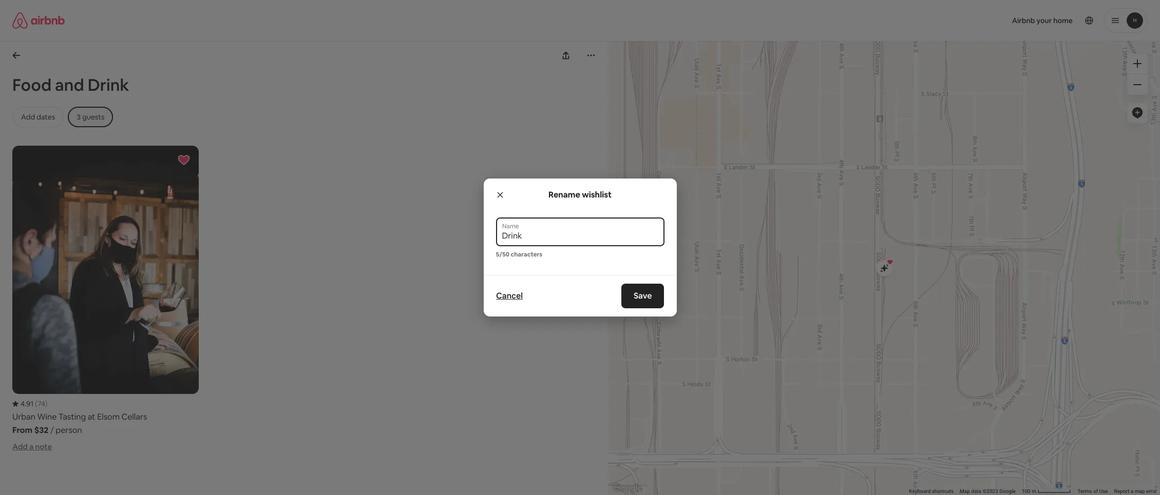 Task type: vqa. For each thing, say whether or not it's contained in the screenshot.
Exclusive
no



Task type: describe. For each thing, give the bounding box(es) containing it.
add a note
[[12, 442, 52, 452]]

zoom out image
[[1133, 81, 1142, 89]]

note
[[35, 442, 52, 452]]

google image
[[611, 482, 644, 496]]

/
[[50, 425, 54, 436]]

from $32 / person
[[12, 425, 82, 436]]

settings dialog
[[483, 179, 677, 317]]

profile element
[[592, 0, 1148, 41]]

google
[[999, 489, 1016, 495]]

none text field inside settings dialog
[[502, 231, 658, 241]]

5/50 characters
[[496, 251, 542, 259]]

add
[[12, 442, 28, 452]]

rename
[[548, 189, 580, 200]]

add a note button
[[12, 442, 52, 452]]

m
[[1032, 489, 1036, 495]]

)
[[45, 399, 47, 409]]

map
[[960, 489, 970, 495]]

a for add
[[29, 442, 34, 452]]

terms
[[1078, 489, 1092, 495]]

add a place to the map image
[[1131, 107, 1144, 119]]

keyboard
[[909, 489, 931, 495]]

from
[[12, 425, 33, 436]]

keyboard shortcuts
[[909, 489, 954, 495]]

cancel button
[[491, 286, 528, 307]]

unsave this experience image
[[178, 154, 190, 166]]

wishlist
[[582, 189, 612, 200]]

food
[[12, 74, 52, 96]]

error
[[1146, 489, 1157, 495]]

(
[[35, 399, 37, 409]]

$32
[[34, 425, 49, 436]]

©2023
[[983, 489, 998, 495]]

of
[[1093, 489, 1098, 495]]

drink
[[88, 74, 129, 96]]

and
[[55, 74, 84, 96]]



Task type: locate. For each thing, give the bounding box(es) containing it.
save button
[[621, 284, 664, 309]]

report a map error link
[[1114, 489, 1157, 495]]

100 m
[[1022, 489, 1038, 495]]

a right add
[[29, 442, 34, 452]]

zoom in image
[[1133, 60, 1142, 68]]

1 vertical spatial a
[[1131, 489, 1133, 495]]

person
[[56, 425, 82, 436]]

report
[[1114, 489, 1129, 495]]

0 vertical spatial a
[[29, 442, 34, 452]]

None text field
[[502, 231, 658, 241]]

report a map error
[[1114, 489, 1157, 495]]

rating 4.91 out of 5; 74 reviews image
[[12, 399, 47, 409]]

keyboard shortcuts button
[[909, 488, 954, 496]]

map
[[1135, 489, 1145, 495]]

a
[[29, 442, 34, 452], [1131, 489, 1133, 495]]

food and drink
[[12, 74, 129, 96]]

a for report
[[1131, 489, 1133, 495]]

cancel
[[496, 291, 523, 301]]

4.91
[[21, 399, 34, 409]]

5/50
[[496, 251, 509, 259]]

74
[[37, 399, 45, 409]]

a left map
[[1131, 489, 1133, 495]]

4.91 ( 74 )
[[21, 399, 47, 409]]

characters
[[511, 251, 542, 259]]

rename wishlist
[[548, 189, 612, 200]]

save
[[634, 291, 652, 301]]

100 m button
[[1019, 488, 1075, 496]]

google map
including 0 saved stays. region
[[490, 21, 1160, 496]]

use
[[1099, 489, 1108, 495]]

terms of use
[[1078, 489, 1108, 495]]

shortcuts
[[932, 489, 954, 495]]

map data ©2023 google
[[960, 489, 1016, 495]]

terms of use link
[[1078, 489, 1108, 495]]

100
[[1022, 489, 1030, 495]]

urban wine tasting at elsom cellars group
[[12, 146, 199, 436]]

0 horizontal spatial a
[[29, 442, 34, 452]]

1 horizontal spatial a
[[1131, 489, 1133, 495]]

data
[[971, 489, 981, 495]]



